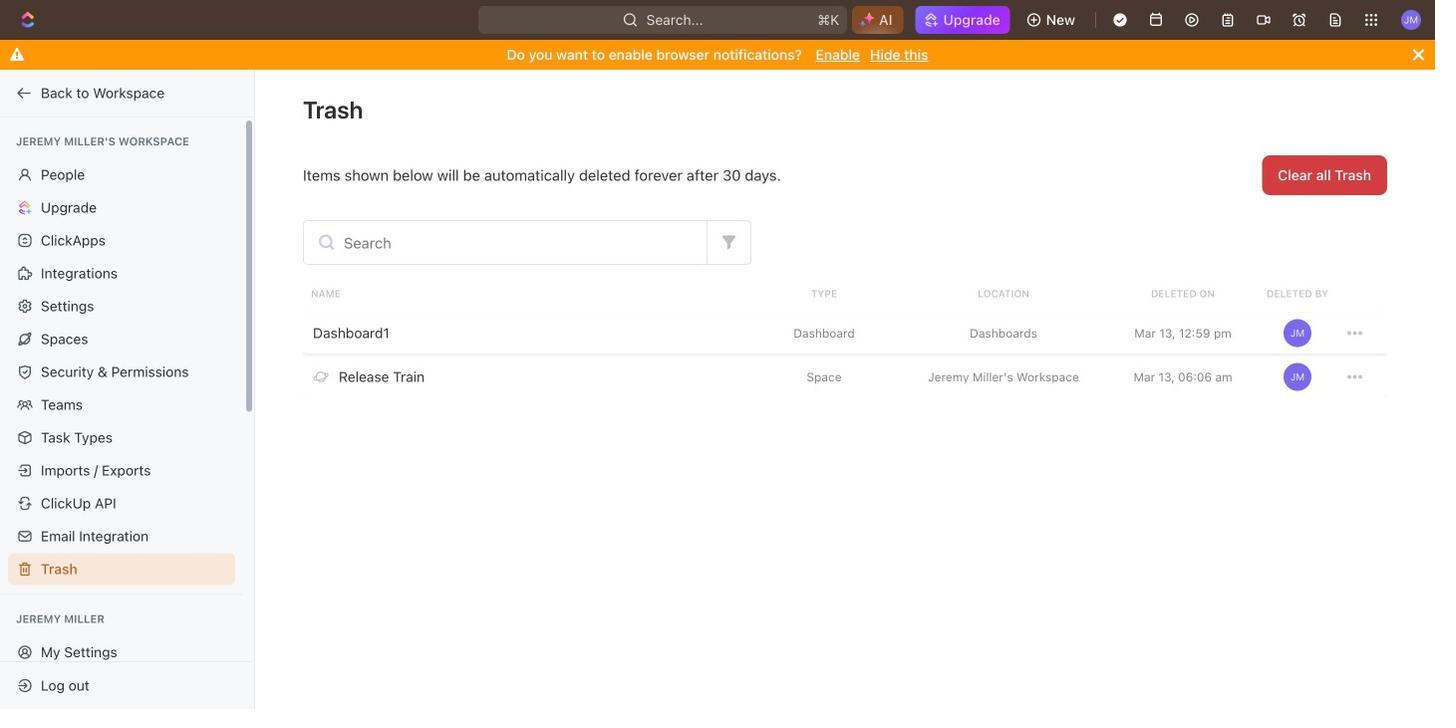 Task type: vqa. For each thing, say whether or not it's contained in the screenshot.
'wifi' image within TREE
no



Task type: describe. For each thing, give the bounding box(es) containing it.
Search text field
[[304, 221, 707, 264]]

dropdown menu image
[[1348, 370, 1363, 385]]

dropdown menu image
[[1348, 326, 1363, 341]]



